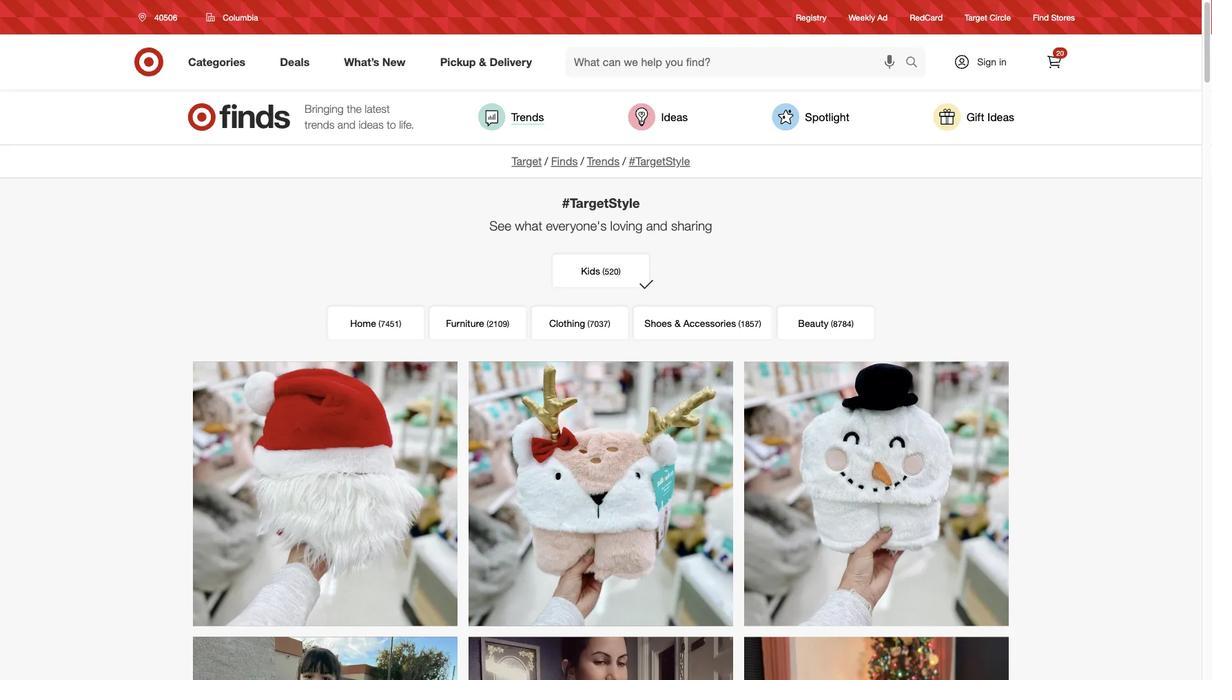 Task type: locate. For each thing, give the bounding box(es) containing it.
and inside the bringing the latest trends and ideas to life.
[[338, 118, 356, 132]]

kids ( 520 )
[[581, 265, 621, 277]]

/ left finds "link"
[[545, 155, 548, 168]]

target finds image
[[187, 103, 291, 131]]

weekly ad link
[[849, 11, 888, 23]]

clothing
[[549, 317, 585, 330]]

( right beauty
[[831, 319, 833, 329]]

) for home
[[399, 319, 401, 329]]

ideas up #targetstyle link
[[661, 110, 688, 124]]

0 vertical spatial and
[[338, 118, 356, 132]]

target circle
[[965, 12, 1011, 22]]

target left circle
[[965, 12, 987, 22]]

0 horizontal spatial ideas
[[661, 110, 688, 124]]

( inside clothing ( 7037 )
[[587, 319, 590, 329]]

trends link up the target link
[[478, 103, 544, 131]]

( inside kids ( 520 )
[[602, 266, 605, 277]]

1 ideas from the left
[[661, 110, 688, 124]]

( inside the "beauty ( 8784 )"
[[831, 319, 833, 329]]

40506
[[154, 12, 177, 22]]

target left finds
[[512, 155, 542, 168]]

and
[[338, 118, 356, 132], [646, 218, 668, 234]]

2 / from the left
[[580, 155, 584, 168]]

#targetstyle down ideas link
[[629, 155, 690, 168]]

life.
[[399, 118, 414, 132]]

& right pickup
[[479, 55, 486, 69]]

0 horizontal spatial &
[[479, 55, 486, 69]]

( for beauty
[[831, 319, 833, 329]]

( right the clothing
[[587, 319, 590, 329]]

gift
[[967, 110, 984, 124]]

) right home
[[399, 319, 401, 329]]

( inside the furniture ( 2109 )
[[487, 319, 489, 329]]

1 horizontal spatial &
[[675, 317, 681, 330]]

0 horizontal spatial /
[[545, 155, 548, 168]]

1 horizontal spatial ideas
[[987, 110, 1014, 124]]

( right accessories
[[738, 319, 741, 329]]

(
[[602, 266, 605, 277], [378, 319, 381, 329], [487, 319, 489, 329], [587, 319, 590, 329], [738, 319, 741, 329], [831, 319, 833, 329]]

& right shoes
[[675, 317, 681, 330]]

20 link
[[1039, 47, 1069, 77]]

sign in link
[[942, 47, 1028, 77]]

/ right finds "link"
[[580, 155, 584, 168]]

target for target / finds / trends / #targetstyle
[[512, 155, 542, 168]]

2 ideas from the left
[[987, 110, 1014, 124]]

40506 button
[[130, 5, 192, 30]]

) inside kids ( 520 )
[[618, 266, 621, 277]]

the
[[347, 102, 362, 116]]

) right beauty
[[852, 319, 854, 329]]

#targetstyle up see what everyone's loving and sharing
[[562, 195, 640, 211]]

0 vertical spatial target
[[965, 12, 987, 22]]

registry
[[796, 12, 827, 22]]

) right furniture
[[507, 319, 509, 329]]

finds
[[551, 155, 578, 168]]

) right accessories
[[759, 319, 761, 329]]

furniture ( 2109 )
[[446, 317, 509, 330]]

pickup & delivery link
[[428, 47, 549, 77]]

0 horizontal spatial trends link
[[478, 103, 544, 131]]

/ left #targetstyle link
[[622, 155, 626, 168]]

) for kids
[[618, 266, 621, 277]]

and down the
[[338, 118, 356, 132]]

0 vertical spatial trends link
[[478, 103, 544, 131]]

clothing ( 7037 )
[[549, 317, 610, 330]]

stores
[[1051, 12, 1075, 22]]

1 vertical spatial &
[[675, 317, 681, 330]]

to
[[387, 118, 396, 132]]

trends
[[511, 110, 544, 124], [587, 155, 620, 168]]

0 vertical spatial #targetstyle
[[629, 155, 690, 168]]

weekly ad
[[849, 12, 888, 22]]

target link
[[512, 155, 542, 168]]

gift ideas link
[[933, 103, 1014, 131]]

2 horizontal spatial /
[[622, 155, 626, 168]]

) inside the furniture ( 2109 )
[[507, 319, 509, 329]]

kids
[[581, 265, 600, 277]]

and for trends
[[338, 118, 356, 132]]

1857
[[741, 319, 759, 329]]

sign in
[[977, 56, 1007, 68]]

1 vertical spatial target
[[512, 155, 542, 168]]

1 horizontal spatial target
[[965, 12, 987, 22]]

20
[[1056, 49, 1064, 57]]

( right furniture
[[487, 319, 489, 329]]

ideas right "gift"
[[987, 110, 1014, 124]]

see
[[489, 218, 511, 234]]

( inside shoes & accessories ( 1857 )
[[738, 319, 741, 329]]

2109
[[489, 319, 507, 329]]

1 horizontal spatial user image by @targetscallingme image
[[469, 362, 733, 627]]

1 / from the left
[[545, 155, 548, 168]]

1 horizontal spatial /
[[580, 155, 584, 168]]

1 vertical spatial and
[[646, 218, 668, 234]]

) inside clothing ( 7037 )
[[608, 319, 610, 329]]

everyone's
[[546, 218, 607, 234]]

( inside home ( 7451 )
[[378, 319, 381, 329]]

) right kids
[[618, 266, 621, 277]]

bringing
[[305, 102, 344, 116]]

ideas
[[661, 110, 688, 124], [987, 110, 1014, 124]]

shoes & accessories ( 1857 )
[[644, 317, 761, 330]]

) right the clothing
[[608, 319, 610, 329]]

) inside the "beauty ( 8784 )"
[[852, 319, 854, 329]]

columbia button
[[197, 5, 267, 30]]

#targetstyle
[[629, 155, 690, 168], [562, 195, 640, 211]]

loving
[[610, 218, 643, 234]]

target
[[965, 12, 987, 22], [512, 155, 542, 168]]

2 horizontal spatial user image by @targetscallingme image
[[744, 362, 1009, 627]]

trends link right finds
[[587, 155, 620, 168]]

) inside home ( 7451 )
[[399, 319, 401, 329]]

1 horizontal spatial trends
[[587, 155, 620, 168]]

and right "loving"
[[646, 218, 668, 234]]

0 horizontal spatial target
[[512, 155, 542, 168]]

1 vertical spatial trends link
[[587, 155, 620, 168]]

( right kids
[[602, 266, 605, 277]]

1 horizontal spatial and
[[646, 218, 668, 234]]

furniture
[[446, 317, 484, 330]]

target for target circle
[[965, 12, 987, 22]]

0 horizontal spatial and
[[338, 118, 356, 132]]

&
[[479, 55, 486, 69], [675, 317, 681, 330]]

( right home
[[378, 319, 381, 329]]

/
[[545, 155, 548, 168], [580, 155, 584, 168], [622, 155, 626, 168]]

0 horizontal spatial user image by @targetscallingme image
[[193, 362, 458, 627]]

find stores link
[[1033, 11, 1075, 23]]

new
[[382, 55, 406, 69]]

columbia
[[223, 12, 258, 22]]

user image by @targetscallingme image
[[193, 362, 458, 627], [469, 362, 733, 627], [744, 362, 1009, 627]]

0 horizontal spatial trends
[[511, 110, 544, 124]]

1 horizontal spatial trends link
[[587, 155, 620, 168]]

trends up the target link
[[511, 110, 544, 124]]

trends link
[[478, 103, 544, 131], [587, 155, 620, 168]]

trends right finds
[[587, 155, 620, 168]]

bringing the latest trends and ideas to life.
[[305, 102, 414, 132]]

0 vertical spatial &
[[479, 55, 486, 69]]

beauty ( 8784 )
[[798, 317, 854, 330]]

)
[[618, 266, 621, 277], [399, 319, 401, 329], [507, 319, 509, 329], [608, 319, 610, 329], [759, 319, 761, 329], [852, 319, 854, 329]]

beauty
[[798, 317, 829, 330]]



Task type: vqa. For each thing, say whether or not it's contained in the screenshot.
the leftmost 'AND'
yes



Task type: describe. For each thing, give the bounding box(es) containing it.
0 vertical spatial trends
[[511, 110, 544, 124]]

pickup
[[440, 55, 476, 69]]

deals
[[280, 55, 310, 69]]

what's
[[344, 55, 379, 69]]

what
[[515, 218, 542, 234]]

sharing
[[671, 218, 712, 234]]

registry link
[[796, 11, 827, 23]]

1 vertical spatial #targetstyle
[[562, 195, 640, 211]]

( for clothing
[[587, 319, 590, 329]]

) inside shoes & accessories ( 1857 )
[[759, 319, 761, 329]]

8784
[[833, 319, 852, 329]]

weekly
[[849, 12, 875, 22]]

and for loving
[[646, 218, 668, 234]]

1 vertical spatial trends
[[587, 155, 620, 168]]

latest
[[365, 102, 390, 116]]

pickup & delivery
[[440, 55, 532, 69]]

find stores
[[1033, 12, 1075, 22]]

ideas
[[359, 118, 384, 132]]

trends
[[305, 118, 334, 132]]

2 user image by @targetscallingme image from the left
[[469, 362, 733, 627]]

spotlight
[[805, 110, 849, 124]]

circle
[[990, 12, 1011, 22]]

user image by @_bella_amore image
[[744, 638, 1009, 681]]

ideas link
[[628, 103, 688, 131]]

#targetstyle link
[[629, 155, 690, 168]]

520
[[605, 266, 618, 277]]

& for delivery
[[479, 55, 486, 69]]

search
[[899, 57, 932, 70]]

ad
[[877, 12, 888, 22]]

find
[[1033, 12, 1049, 22]]

user image by @sam.jomar image
[[469, 638, 733, 681]]

1 user image by @targetscallingme image from the left
[[193, 362, 458, 627]]

7037
[[590, 319, 608, 329]]

gift ideas
[[967, 110, 1014, 124]]

accessories
[[683, 317, 736, 330]]

target / finds / trends / #targetstyle
[[512, 155, 690, 168]]

shoes
[[644, 317, 672, 330]]

deals link
[[268, 47, 327, 77]]

home ( 7451 )
[[350, 317, 401, 330]]

what's new
[[344, 55, 406, 69]]

) for beauty
[[852, 319, 854, 329]]

redcard link
[[910, 11, 943, 23]]

What can we help you find? suggestions appear below search field
[[566, 47, 909, 77]]

spotlight link
[[772, 103, 849, 131]]

) for clothing
[[608, 319, 610, 329]]

) for furniture
[[507, 319, 509, 329]]

& for accessories
[[675, 317, 681, 330]]

categories link
[[176, 47, 263, 77]]

user image by @toddlertrendswithtalisa image
[[193, 638, 458, 681]]

sign
[[977, 56, 996, 68]]

ideas inside ideas link
[[661, 110, 688, 124]]

( for home
[[378, 319, 381, 329]]

3 user image by @targetscallingme image from the left
[[744, 362, 1009, 627]]

ideas inside gift ideas link
[[987, 110, 1014, 124]]

redcard
[[910, 12, 943, 22]]

7451
[[381, 319, 399, 329]]

what's new link
[[332, 47, 423, 77]]

home
[[350, 317, 376, 330]]

( for furniture
[[487, 319, 489, 329]]

target circle link
[[965, 11, 1011, 23]]

in
[[999, 56, 1007, 68]]

3 / from the left
[[622, 155, 626, 168]]

categories
[[188, 55, 245, 69]]

delivery
[[490, 55, 532, 69]]

search button
[[899, 47, 932, 80]]

see what everyone's loving and sharing
[[489, 218, 712, 234]]

finds link
[[551, 155, 578, 168]]

( for kids
[[602, 266, 605, 277]]



